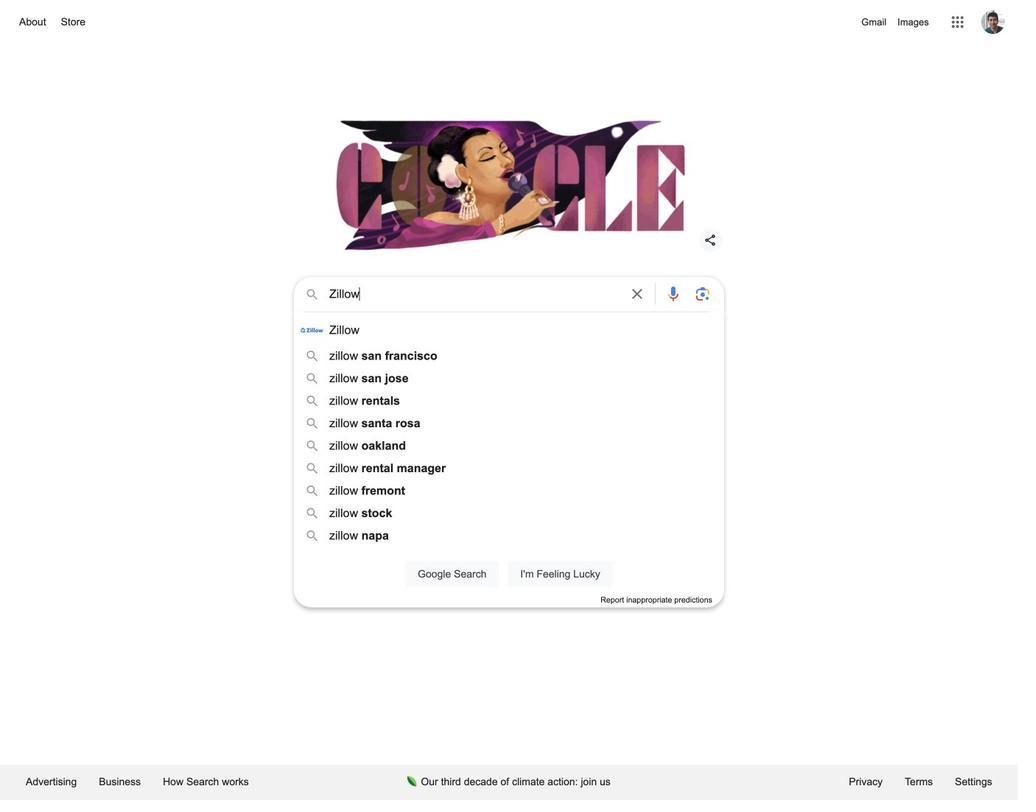 Task type: locate. For each thing, give the bounding box(es) containing it.
I'm Feeling Lucky submit
[[508, 561, 613, 588]]

lola beltrán's 92nd birthday image
[[325, 111, 694, 258]]

None search field
[[15, 273, 1004, 608]]

search by image image
[[694, 285, 712, 303]]

list box
[[294, 315, 725, 547]]

search by voice image
[[665, 285, 683, 303]]



Task type: describe. For each thing, give the bounding box(es) containing it.
Search text field
[[329, 286, 620, 306]]



Task type: vqa. For each thing, say whether or not it's contained in the screenshot.
GO TO GOOGLE HOME 'image' on the left top of the page
no



